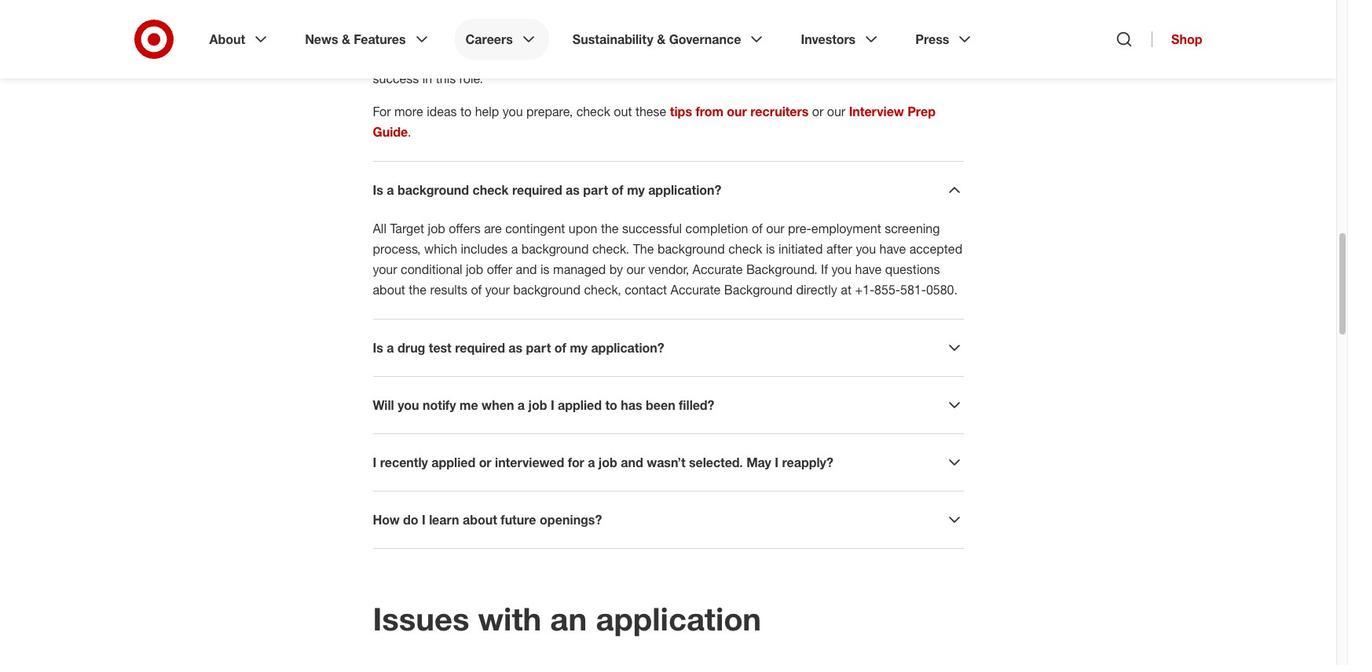 Task type: describe. For each thing, give the bounding box(es) containing it.
for
[[373, 104, 391, 119]]

news
[[305, 31, 338, 47]]

guide
[[373, 124, 408, 140]]

all target job offers are contingent upon the successful completion of our pre-employment screening process, which includes a background check. the background check is initiated after you have accepted your conditional job offer and is managed by our vendor, accurate background. if you have questions about the results of your background check, contact accurate background directly at +1-855-581-0580.
[[373, 221, 963, 298]]

issues with an application
[[373, 600, 761, 638]]

is for is a background check required as part of my application?
[[373, 182, 383, 198]]

sustainability & governance link
[[562, 19, 778, 60]]

recently
[[380, 455, 428, 471]]

interviewed
[[495, 455, 564, 471]]

contingent
[[505, 221, 565, 237]]

interview
[[849, 104, 904, 119]]

reapply?
[[782, 455, 834, 471]]

sustainability
[[573, 31, 654, 47]]

directly
[[796, 282, 838, 298]]

offers
[[449, 221, 481, 237]]

target
[[390, 221, 424, 237]]

as for test
[[509, 340, 523, 356]]

me
[[460, 398, 478, 413]]

you right if
[[832, 262, 852, 277]]

careers
[[466, 31, 513, 47]]

future
[[501, 512, 536, 528]]

check inside all target job offers are contingent upon the successful completion of our pre-employment screening process, which includes a background check. the background check is initiated after you have accepted your conditional job offer and is managed by our vendor, accurate background. if you have questions about the results of your background check, contact accurate background directly at +1-855-581-0580.
[[729, 241, 763, 257]]

initiated
[[779, 241, 823, 257]]

a right for
[[588, 455, 595, 471]]

press link
[[905, 19, 986, 60]]

offer
[[487, 262, 512, 277]]

careers link
[[455, 19, 549, 60]]

you right after
[[856, 241, 876, 257]]

when
[[482, 398, 514, 413]]

my for is a background check required as part of my application?
[[627, 182, 645, 198]]

more
[[394, 104, 423, 119]]

our right from
[[727, 104, 747, 119]]

i recently applied or interviewed for a job and wasn't selected. may i reapply?
[[373, 455, 834, 471]]

from
[[696, 104, 724, 119]]

1 vertical spatial have
[[855, 262, 882, 277]]

is for is a drug test required as part of my application?
[[373, 340, 383, 356]]

or inside i recently applied or interviewed for a job and wasn't selected. may i reapply? dropdown button
[[479, 455, 492, 471]]

an
[[550, 600, 587, 638]]

0 vertical spatial have
[[880, 241, 906, 257]]

for
[[568, 455, 584, 471]]

about inside all target job offers are contingent upon the successful completion of our pre-employment screening process, which includes a background check. the background check is initiated after you have accepted your conditional job offer and is managed by our vendor, accurate background. if you have questions about the results of your background check, contact accurate background directly at +1-855-581-0580.
[[373, 282, 405, 298]]

part for test
[[526, 340, 551, 356]]

conditional
[[401, 262, 463, 277]]

is a drug test required as part of my application? button
[[373, 339, 964, 358]]

as for check
[[566, 182, 580, 198]]

+1-
[[855, 282, 875, 298]]

how do i learn about future openings?
[[373, 512, 602, 528]]

for more ideas to help you prepare, check out these tips from our recruiters or our
[[373, 104, 849, 119]]

interview prep guide link
[[373, 104, 936, 140]]

.
[[408, 124, 415, 140]]

required for test
[[455, 340, 505, 356]]

results
[[430, 282, 468, 298]]

or inside how can i prepare for my phone screen or interview? region
[[812, 104, 824, 119]]

out
[[614, 104, 632, 119]]

0580.
[[926, 282, 958, 298]]

is a background check required as part of my application?
[[373, 182, 722, 198]]

managed
[[553, 262, 606, 277]]

filled?
[[679, 398, 715, 413]]

0 vertical spatial your
[[373, 262, 397, 277]]

is a drug test required as part of my application?
[[373, 340, 664, 356]]

application
[[596, 600, 761, 638]]

& for news
[[342, 31, 350, 47]]

our left pre-
[[766, 221, 785, 237]]

tips from our recruiters link
[[670, 104, 809, 119]]

interview prep guide
[[373, 104, 936, 140]]

our right by at the top
[[627, 262, 645, 277]]

i recently applied or interviewed for a job and wasn't selected. may i reapply? button
[[373, 453, 964, 472]]

0 vertical spatial accurate
[[693, 262, 743, 277]]

i left recently
[[373, 455, 377, 471]]

& for sustainability
[[657, 31, 666, 47]]

background
[[724, 282, 793, 298]]

notify
[[423, 398, 456, 413]]

contact
[[625, 282, 667, 298]]

1 vertical spatial accurate
[[671, 282, 721, 298]]

after
[[827, 241, 853, 257]]

includes
[[461, 241, 508, 257]]

1 horizontal spatial the
[[601, 221, 619, 237]]

issues
[[373, 600, 469, 638]]

background inside dropdown button
[[398, 182, 469, 198]]

background up vendor,
[[658, 241, 725, 257]]

which
[[424, 241, 457, 257]]

with
[[478, 600, 542, 638]]

test
[[429, 340, 452, 356]]

are
[[484, 221, 502, 237]]

features
[[354, 31, 406, 47]]

been
[[646, 398, 676, 413]]

wasn't
[[647, 455, 686, 471]]

do
[[403, 512, 418, 528]]

a left drug
[[387, 340, 394, 356]]

you inside how can i prepare for my phone screen or interview? region
[[503, 104, 523, 119]]

sustainability & governance
[[573, 31, 741, 47]]

check inside how can i prepare for my phone screen or interview? region
[[577, 104, 611, 119]]



Task type: vqa. For each thing, say whether or not it's contained in the screenshot.
Welcome To Target Corporate
no



Task type: locate. For each thing, give the bounding box(es) containing it.
background down managed
[[513, 282, 581, 298]]

1 vertical spatial as
[[509, 340, 523, 356]]

required right test at left bottom
[[455, 340, 505, 356]]

screening
[[885, 221, 940, 237]]

0 vertical spatial or
[[812, 104, 824, 119]]

to inside how can i prepare for my phone screen or interview? region
[[461, 104, 472, 119]]

0 horizontal spatial &
[[342, 31, 350, 47]]

selected.
[[689, 455, 743, 471]]

pre-
[[788, 221, 812, 237]]

i right do
[[422, 512, 426, 528]]

accurate
[[693, 262, 743, 277], [671, 282, 721, 298]]

investors
[[801, 31, 856, 47]]

1 vertical spatial is
[[373, 340, 383, 356]]

our left interview
[[827, 104, 846, 119]]

required inside the is a background check required as part of my application? dropdown button
[[512, 182, 562, 198]]

part up upon
[[583, 182, 608, 198]]

you inside dropdown button
[[398, 398, 419, 413]]

1 vertical spatial or
[[479, 455, 492, 471]]

check inside dropdown button
[[473, 182, 509, 198]]

by
[[610, 262, 623, 277]]

governance
[[669, 31, 741, 47]]

0 horizontal spatial my
[[570, 340, 588, 356]]

have up +1-
[[855, 262, 882, 277]]

about link
[[198, 19, 281, 60]]

shop
[[1172, 31, 1203, 47]]

0 horizontal spatial required
[[455, 340, 505, 356]]

process,
[[373, 241, 421, 257]]

2 vertical spatial check
[[729, 241, 763, 257]]

1 horizontal spatial and
[[621, 455, 643, 471]]

1 horizontal spatial is
[[766, 241, 775, 257]]

to left help
[[461, 104, 472, 119]]

0 horizontal spatial is
[[541, 262, 550, 277]]

to left has on the bottom left of the page
[[605, 398, 618, 413]]

0 vertical spatial as
[[566, 182, 580, 198]]

1 & from the left
[[342, 31, 350, 47]]

or right recruiters
[[812, 104, 824, 119]]

about
[[373, 282, 405, 298], [463, 512, 497, 528]]

application? up completion
[[648, 182, 722, 198]]

0 vertical spatial to
[[461, 104, 472, 119]]

tips
[[670, 104, 692, 119]]

1 vertical spatial part
[[526, 340, 551, 356]]

news & features
[[305, 31, 406, 47]]

openings?
[[540, 512, 602, 528]]

1 horizontal spatial as
[[566, 182, 580, 198]]

our
[[727, 104, 747, 119], [827, 104, 846, 119], [766, 221, 785, 237], [627, 262, 645, 277]]

0 horizontal spatial your
[[373, 262, 397, 277]]

1 horizontal spatial required
[[512, 182, 562, 198]]

check up are
[[473, 182, 509, 198]]

background down contingent
[[522, 241, 589, 257]]

1 vertical spatial and
[[621, 455, 643, 471]]

prep
[[908, 104, 936, 119]]

and
[[516, 262, 537, 277], [621, 455, 643, 471]]

the
[[601, 221, 619, 237], [409, 282, 427, 298]]

check down completion
[[729, 241, 763, 257]]

0 vertical spatial and
[[516, 262, 537, 277]]

1 horizontal spatial your
[[485, 282, 510, 298]]

questions
[[885, 262, 940, 277]]

about
[[209, 31, 245, 47]]

at
[[841, 282, 852, 298]]

check,
[[584, 282, 621, 298]]

0 vertical spatial is
[[766, 241, 775, 257]]

shop link
[[1152, 31, 1203, 47]]

application? up has on the bottom left of the page
[[591, 340, 664, 356]]

i right when
[[551, 398, 555, 413]]

0 horizontal spatial to
[[461, 104, 472, 119]]

581-
[[901, 282, 926, 298]]

press
[[916, 31, 950, 47]]

0 vertical spatial part
[[583, 182, 608, 198]]

will you notify me when a job i applied to has been filled? button
[[373, 396, 964, 415]]

1 vertical spatial required
[[455, 340, 505, 356]]

check left out
[[577, 104, 611, 119]]

required for check
[[512, 182, 562, 198]]

you right "will"
[[398, 398, 419, 413]]

0 vertical spatial applied
[[558, 398, 602, 413]]

1 vertical spatial to
[[605, 398, 618, 413]]

of inside the is a background check required as part of my application? dropdown button
[[612, 182, 624, 198]]

1 vertical spatial check
[[473, 182, 509, 198]]

or
[[812, 104, 824, 119], [479, 455, 492, 471]]

0 horizontal spatial applied
[[432, 455, 476, 471]]

0 vertical spatial about
[[373, 282, 405, 298]]

required inside is a drug test required as part of my application? dropdown button
[[455, 340, 505, 356]]

as
[[566, 182, 580, 198], [509, 340, 523, 356]]

part
[[583, 182, 608, 198], [526, 340, 551, 356]]

1 vertical spatial applied
[[432, 455, 476, 471]]

and left wasn't
[[621, 455, 643, 471]]

accurate down vendor,
[[671, 282, 721, 298]]

background up target
[[398, 182, 469, 198]]

drug
[[398, 340, 425, 356]]

i inside will you notify me when a job i applied to has been filled? dropdown button
[[551, 398, 555, 413]]

as inside is a drug test required as part of my application? dropdown button
[[509, 340, 523, 356]]

the
[[633, 241, 654, 257]]

to
[[461, 104, 472, 119], [605, 398, 618, 413]]

1 horizontal spatial my
[[627, 182, 645, 198]]

0 vertical spatial the
[[601, 221, 619, 237]]

you right help
[[503, 104, 523, 119]]

of right results
[[471, 282, 482, 298]]

is up all
[[373, 182, 383, 198]]

1 horizontal spatial check
[[577, 104, 611, 119]]

as up when
[[509, 340, 523, 356]]

your down process,
[[373, 262, 397, 277]]

if
[[821, 262, 828, 277]]

successful
[[622, 221, 682, 237]]

0 vertical spatial is
[[373, 182, 383, 198]]

0 horizontal spatial part
[[526, 340, 551, 356]]

0 vertical spatial check
[[577, 104, 611, 119]]

1 vertical spatial application?
[[591, 340, 664, 356]]

to inside will you notify me when a job i applied to has been filled? dropdown button
[[605, 398, 618, 413]]

have
[[880, 241, 906, 257], [855, 262, 882, 277]]

job down includes
[[466, 262, 483, 277]]

as up upon
[[566, 182, 580, 198]]

& left governance
[[657, 31, 666, 47]]

part up will you notify me when a job i applied to has been filled?
[[526, 340, 551, 356]]

of right completion
[[752, 221, 763, 237]]

how do i learn about future openings? button
[[373, 511, 964, 530]]

0 vertical spatial application?
[[648, 182, 722, 198]]

1 vertical spatial your
[[485, 282, 510, 298]]

help
[[475, 104, 499, 119]]

1 vertical spatial the
[[409, 282, 427, 298]]

1 vertical spatial my
[[570, 340, 588, 356]]

these
[[636, 104, 667, 119]]

your
[[373, 262, 397, 277], [485, 282, 510, 298]]

0 horizontal spatial the
[[409, 282, 427, 298]]

my for is a drug test required as part of my application?
[[570, 340, 588, 356]]

1 vertical spatial is
[[541, 262, 550, 277]]

1 vertical spatial about
[[463, 512, 497, 528]]

application? for is a drug test required as part of my application?
[[591, 340, 664, 356]]

is a background check required as part of my application? button
[[373, 181, 964, 200]]

is left drug
[[373, 340, 383, 356]]

&
[[342, 31, 350, 47], [657, 31, 666, 47]]

as inside the is a background check required as part of my application? dropdown button
[[566, 182, 580, 198]]

vendor,
[[649, 262, 689, 277]]

of up successful
[[612, 182, 624, 198]]

how can i prepare for my phone screen or interview? region
[[373, 0, 964, 142]]

0 horizontal spatial check
[[473, 182, 509, 198]]

employment
[[812, 221, 882, 237]]

your down the offer
[[485, 282, 510, 298]]

2 & from the left
[[657, 31, 666, 47]]

my up successful
[[627, 182, 645, 198]]

1 is from the top
[[373, 182, 383, 198]]

how
[[373, 512, 400, 528]]

a
[[387, 182, 394, 198], [511, 241, 518, 257], [387, 340, 394, 356], [518, 398, 525, 413], [588, 455, 595, 471]]

2 horizontal spatial check
[[729, 241, 763, 257]]

1 horizontal spatial about
[[463, 512, 497, 528]]

the up the "check."
[[601, 221, 619, 237]]

recruiters
[[751, 104, 809, 119]]

news & features link
[[294, 19, 442, 60]]

or left interviewed
[[479, 455, 492, 471]]

has
[[621, 398, 642, 413]]

is
[[373, 182, 383, 198], [373, 340, 383, 356]]

0 horizontal spatial about
[[373, 282, 405, 298]]

i
[[551, 398, 555, 413], [373, 455, 377, 471], [775, 455, 779, 471], [422, 512, 426, 528]]

and inside i recently applied or interviewed for a job and wasn't selected. may i reapply? dropdown button
[[621, 455, 643, 471]]

& right news
[[342, 31, 350, 47]]

a up the offer
[[511, 241, 518, 257]]

applied
[[558, 398, 602, 413], [432, 455, 476, 471]]

part for check
[[583, 182, 608, 198]]

of inside is a drug test required as part of my application? dropdown button
[[555, 340, 567, 356]]

have down screening
[[880, 241, 906, 257]]

0 vertical spatial required
[[512, 182, 562, 198]]

job right when
[[528, 398, 547, 413]]

the down conditional
[[409, 282, 427, 298]]

1 horizontal spatial applied
[[558, 398, 602, 413]]

a inside all target job offers are contingent upon the successful completion of our pre-employment screening process, which includes a background check. the background check is initiated after you have accepted your conditional job offer and is managed by our vendor, accurate background. if you have questions about the results of your background check, contact accurate background directly at +1-855-581-0580.
[[511, 241, 518, 257]]

application?
[[648, 182, 722, 198], [591, 340, 664, 356]]

a right when
[[518, 398, 525, 413]]

1 horizontal spatial to
[[605, 398, 618, 413]]

i right may
[[775, 455, 779, 471]]

all
[[373, 221, 387, 237]]

applied right recently
[[432, 455, 476, 471]]

check.
[[592, 241, 630, 257]]

required up contingent
[[512, 182, 562, 198]]

accepted
[[910, 241, 963, 257]]

1 horizontal spatial part
[[583, 182, 608, 198]]

about inside dropdown button
[[463, 512, 497, 528]]

about right the 'learn'
[[463, 512, 497, 528]]

is up the background.
[[766, 241, 775, 257]]

job up the which
[[428, 221, 445, 237]]

completion
[[686, 221, 748, 237]]

1 horizontal spatial &
[[657, 31, 666, 47]]

i inside how do i learn about future openings? dropdown button
[[422, 512, 426, 528]]

my down check,
[[570, 340, 588, 356]]

855-
[[875, 282, 901, 298]]

1 horizontal spatial or
[[812, 104, 824, 119]]

of up will you notify me when a job i applied to has been filled?
[[555, 340, 567, 356]]

0 vertical spatial my
[[627, 182, 645, 198]]

accurate down completion
[[693, 262, 743, 277]]

application? for is a background check required as part of my application?
[[648, 182, 722, 198]]

job right for
[[599, 455, 618, 471]]

a up target
[[387, 182, 394, 198]]

is
[[766, 241, 775, 257], [541, 262, 550, 277]]

0 horizontal spatial as
[[509, 340, 523, 356]]

may
[[747, 455, 772, 471]]

and inside all target job offers are contingent upon the successful completion of our pre-employment screening process, which includes a background check. the background check is initiated after you have accepted your conditional job offer and is managed by our vendor, accurate background. if you have questions about the results of your background check, contact accurate background directly at +1-855-581-0580.
[[516, 262, 537, 277]]

prepare,
[[527, 104, 573, 119]]

applied left has on the bottom left of the page
[[558, 398, 602, 413]]

0 horizontal spatial or
[[479, 455, 492, 471]]

about down process,
[[373, 282, 405, 298]]

2 is from the top
[[373, 340, 383, 356]]

investors link
[[790, 19, 892, 60]]

is left managed
[[541, 262, 550, 277]]

learn
[[429, 512, 459, 528]]

and right the offer
[[516, 262, 537, 277]]

0 horizontal spatial and
[[516, 262, 537, 277]]

upon
[[569, 221, 598, 237]]



